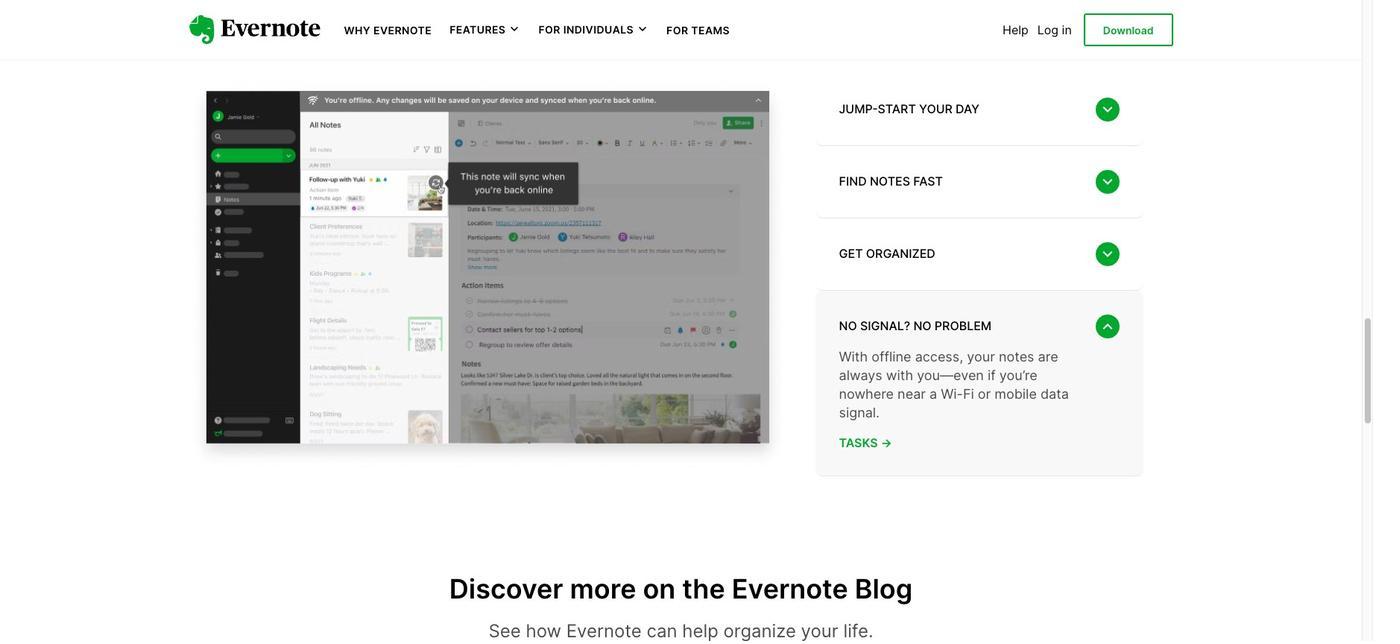 Task type: locate. For each thing, give the bounding box(es) containing it.
no left signal?
[[839, 319, 857, 334]]

your left the day
[[919, 102, 953, 117]]

always
[[568, 8, 626, 30], [839, 367, 883, 383]]

1 horizontal spatial notes
[[999, 349, 1034, 364]]

0 vertical spatial with
[[393, 0, 431, 5]]

0 vertical spatial the
[[805, 0, 833, 5]]

with
[[886, 367, 913, 383]]

1 vertical spatial always
[[839, 367, 883, 383]]

need down ways
[[502, 8, 545, 30]]

why evernote
[[344, 24, 432, 37]]

notes right find
[[870, 174, 910, 189]]

0 horizontal spatial you
[[761, 8, 792, 30]]

signal.
[[839, 405, 880, 421]]

1 horizontal spatial no
[[914, 319, 932, 334]]

0 horizontal spatial with
[[393, 0, 431, 5]]

notes
[[870, 174, 910, 189], [999, 349, 1034, 364]]

1 need from the left
[[502, 8, 545, 30]]

your
[[706, 0, 743, 5], [919, 102, 953, 117], [967, 349, 995, 364]]

organized
[[866, 246, 936, 261]]

information
[[838, 0, 934, 5]]

a
[[930, 386, 937, 402]]

your inside with offline access, your notes are always with you—even if you're nowhere near a wi-fi or mobile data signal.
[[967, 349, 995, 364]]

for inside 'link'
[[667, 24, 689, 37]]

with inside with smart ways to save and access your notes, the information you need is always available when you need it.
[[393, 0, 431, 5]]

0 vertical spatial your
[[706, 0, 743, 5]]

 image
[[189, 82, 785, 468]]

2 vertical spatial your
[[967, 349, 995, 364]]

always down save
[[568, 8, 626, 30]]

to
[[539, 0, 556, 5]]

you right information
[[939, 0, 970, 5]]

discover
[[449, 573, 563, 606]]

with
[[393, 0, 431, 5], [839, 349, 868, 364]]

1 horizontal spatial for
[[667, 24, 689, 37]]

your up if
[[967, 349, 995, 364]]

find notes fast
[[839, 174, 943, 189]]

for inside button
[[539, 23, 561, 36]]

with left offline
[[839, 349, 868, 364]]

your up when
[[706, 0, 743, 5]]

the inside with smart ways to save and access your notes, the information you need is always available when you need it.
[[805, 0, 833, 5]]

for
[[539, 23, 561, 36], [667, 24, 689, 37]]

1 horizontal spatial evernote
[[732, 573, 848, 606]]

jump-
[[839, 102, 878, 117]]

no
[[839, 319, 857, 334], [914, 319, 932, 334]]

you down notes,
[[761, 8, 792, 30]]

0 horizontal spatial notes
[[870, 174, 910, 189]]

1 vertical spatial you
[[761, 8, 792, 30]]

in
[[1062, 22, 1072, 37]]

1 vertical spatial the
[[682, 573, 725, 606]]

jump-start your day
[[839, 102, 980, 117]]

1 horizontal spatial with
[[839, 349, 868, 364]]

with for with offline access, your notes are always with you—even if you're nowhere near a wi-fi or mobile data signal.
[[839, 349, 868, 364]]

notes up you're
[[999, 349, 1034, 364]]

with up why evernote link on the top left
[[393, 0, 431, 5]]

1 vertical spatial evernote
[[732, 573, 848, 606]]

always inside with smart ways to save and access your notes, the information you need is always available when you need it.
[[568, 8, 626, 30]]

1 horizontal spatial need
[[797, 8, 839, 30]]

features
[[450, 23, 506, 36]]

1 horizontal spatial you
[[939, 0, 970, 5]]

start
[[878, 102, 916, 117]]

the
[[805, 0, 833, 5], [682, 573, 725, 606]]

0 horizontal spatial evernote
[[374, 24, 432, 37]]

individuals
[[563, 23, 634, 36]]

0 vertical spatial evernote
[[374, 24, 432, 37]]

1 horizontal spatial the
[[805, 0, 833, 5]]

0 horizontal spatial your
[[706, 0, 743, 5]]

available
[[631, 8, 705, 30]]

with inside with offline access, your notes are always with you—even if you're nowhere near a wi-fi or mobile data signal.
[[839, 349, 868, 364]]

it.
[[844, 8, 860, 30]]

access
[[641, 0, 701, 5]]

evernote
[[374, 24, 432, 37], [732, 573, 848, 606]]

1 vertical spatial with
[[839, 349, 868, 364]]

always inside with offline access, your notes are always with you—even if you're nowhere near a wi-fi or mobile data signal.
[[839, 367, 883, 383]]

1 horizontal spatial always
[[839, 367, 883, 383]]

tasks →
[[839, 436, 892, 451]]

1 horizontal spatial your
[[919, 102, 953, 117]]

why
[[344, 24, 371, 37]]

the right notes,
[[805, 0, 833, 5]]

need left it.
[[797, 8, 839, 30]]

fi
[[963, 386, 974, 402]]

for down access
[[667, 24, 689, 37]]

0 horizontal spatial always
[[568, 8, 626, 30]]

no up 'access,' on the right bottom of the page
[[914, 319, 932, 334]]

or
[[978, 386, 991, 402]]

0 horizontal spatial no
[[839, 319, 857, 334]]

log in link
[[1038, 22, 1072, 37]]

2 no from the left
[[914, 319, 932, 334]]

for for for teams
[[667, 24, 689, 37]]

0 vertical spatial you
[[939, 0, 970, 5]]

evernote logo image
[[189, 15, 320, 45]]

0 vertical spatial notes
[[870, 174, 910, 189]]

log
[[1038, 22, 1059, 37]]

ways
[[490, 0, 534, 5]]

0 vertical spatial always
[[568, 8, 626, 30]]

offline
[[872, 349, 912, 364]]

signal?
[[860, 319, 910, 334]]

you
[[939, 0, 970, 5], [761, 8, 792, 30]]

help link
[[1003, 22, 1029, 37]]

is
[[550, 8, 563, 30]]

for teams link
[[667, 22, 730, 37]]

the right "on"
[[682, 573, 725, 606]]

save
[[561, 0, 600, 5]]

1 vertical spatial notes
[[999, 349, 1034, 364]]

on
[[643, 573, 676, 606]]

always up nowhere
[[839, 367, 883, 383]]

for down to
[[539, 23, 561, 36]]

2 horizontal spatial your
[[967, 349, 995, 364]]

for individuals
[[539, 23, 634, 36]]

need
[[502, 8, 545, 30], [797, 8, 839, 30]]

0 horizontal spatial for
[[539, 23, 561, 36]]

tasks → link
[[839, 434, 1119, 452]]

why evernote link
[[344, 22, 432, 37]]

0 horizontal spatial need
[[502, 8, 545, 30]]

download
[[1103, 24, 1154, 36]]

features button
[[450, 22, 521, 37]]

no signal? no problem
[[839, 319, 992, 334]]



Task type: vqa. For each thing, say whether or not it's contained in the screenshot.
Tips
no



Task type: describe. For each thing, give the bounding box(es) containing it.
you—even
[[917, 367, 984, 383]]

and
[[605, 0, 636, 5]]

1 no from the left
[[839, 319, 857, 334]]

are
[[1038, 349, 1058, 364]]

→
[[881, 436, 892, 451]]

notes,
[[748, 0, 800, 5]]

problem
[[935, 319, 992, 334]]

data
[[1041, 386, 1069, 402]]

1 vertical spatial your
[[919, 102, 953, 117]]

get
[[839, 246, 863, 261]]

access,
[[915, 349, 963, 364]]

you're
[[1000, 367, 1038, 383]]

download link
[[1084, 13, 1173, 46]]

when
[[710, 8, 756, 30]]

day
[[956, 102, 980, 117]]

with offline access, your notes are always with you—even if you're nowhere near a wi-fi or mobile data signal.
[[839, 349, 1069, 421]]

blog
[[855, 573, 913, 606]]

wi-
[[941, 386, 963, 402]]

0 horizontal spatial the
[[682, 573, 725, 606]]

fast
[[913, 174, 943, 189]]

2 need from the left
[[797, 8, 839, 30]]

for for for individuals
[[539, 23, 561, 36]]

log in
[[1038, 22, 1072, 37]]

teams
[[691, 24, 730, 37]]

if
[[988, 367, 996, 383]]

with for with smart ways to save and access your notes, the information you need is always available when you need it.
[[393, 0, 431, 5]]

your inside with smart ways to save and access your notes, the information you need is always available when you need it.
[[706, 0, 743, 5]]

get organized
[[839, 246, 936, 261]]

near
[[898, 386, 926, 402]]

discover more on the evernote blog
[[449, 573, 913, 606]]

for individuals button
[[539, 22, 649, 37]]

for teams
[[667, 24, 730, 37]]

notes inside with offline access, your notes are always with you—even if you're nowhere near a wi-fi or mobile data signal.
[[999, 349, 1034, 364]]

with smart ways to save and access your notes, the information you need is always available when you need it.
[[393, 0, 970, 30]]

smart
[[436, 0, 485, 5]]

mobile
[[995, 386, 1037, 402]]

tasks
[[839, 436, 878, 451]]

more
[[570, 573, 636, 606]]

find
[[839, 174, 867, 189]]

help
[[1003, 22, 1029, 37]]

nowhere
[[839, 386, 894, 402]]



